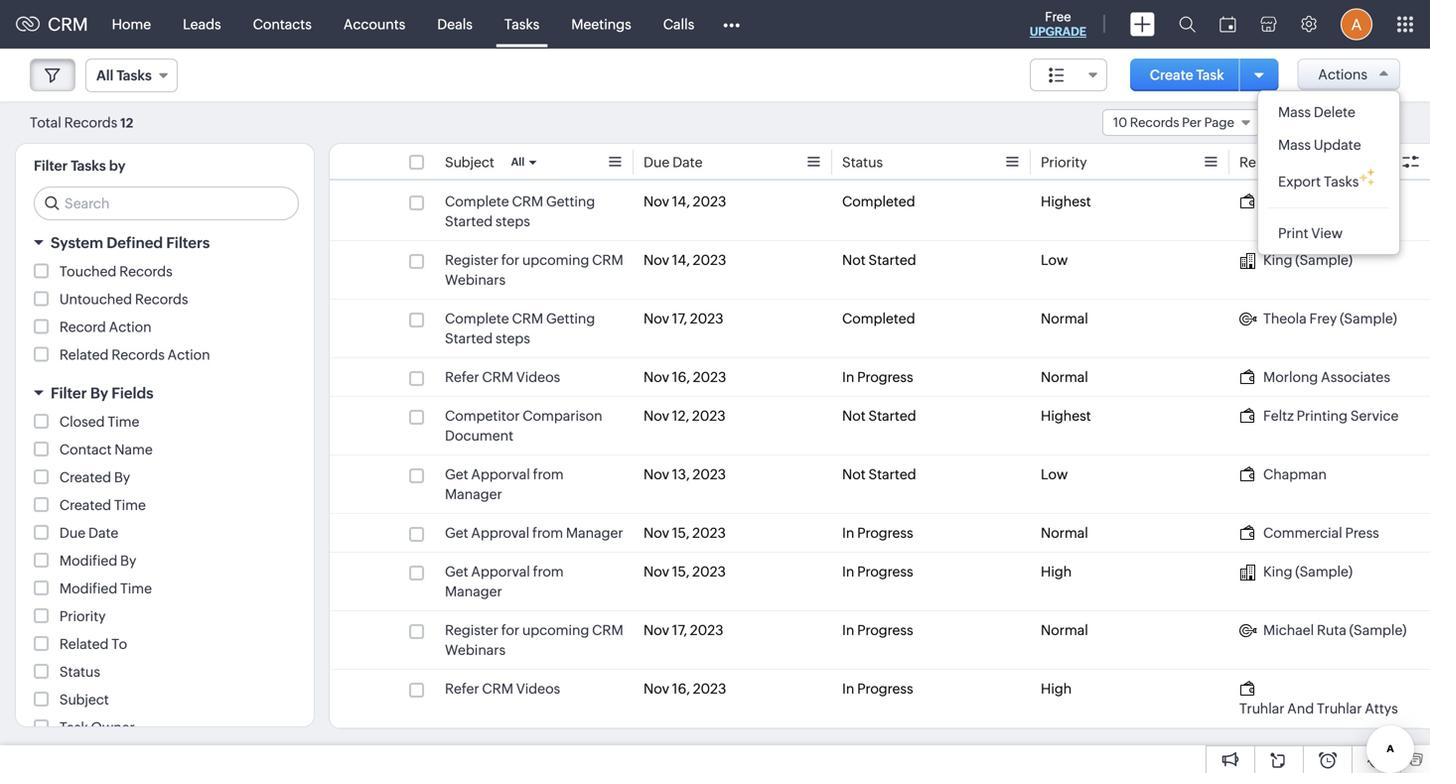 Task type: describe. For each thing, give the bounding box(es) containing it.
benton link
[[1240, 192, 1310, 212]]

filter by fields
[[51, 385, 154, 402]]

14, for register for upcoming crm webinars
[[672, 252, 690, 268]]

feltz printing service
[[1264, 408, 1399, 424]]

not for nov 13, 2023
[[842, 467, 866, 483]]

10 records per page
[[1114, 115, 1235, 130]]

from for normal
[[532, 526, 563, 541]]

free
[[1045, 9, 1071, 24]]

get for high
[[445, 564, 468, 580]]

time for created time
[[114, 498, 146, 514]]

record
[[59, 319, 106, 335]]

touched
[[59, 264, 117, 280]]

12
[[120, 116, 133, 131]]

2023 for 'refer crm videos' link corresponding to normal
[[693, 370, 727, 385]]

normal for commercial press
[[1041, 526, 1089, 541]]

getting for nov 17, 2023
[[546, 311, 595, 327]]

task inside button
[[1196, 67, 1225, 83]]

nov for nov 15, 2023 get apporval from manager "link"
[[644, 564, 670, 580]]

complete crm getting started steps link for nov 17, 2023
[[445, 309, 624, 349]]

benton
[[1264, 194, 1310, 210]]

in progress for commercial
[[842, 526, 914, 541]]

not started for nov 14, 2023
[[842, 252, 917, 268]]

update
[[1314, 137, 1362, 153]]

all for all tasks
[[96, 68, 114, 83]]

refer crm videos for normal
[[445, 370, 560, 385]]

meetings
[[571, 16, 632, 32]]

modified time
[[59, 581, 152, 597]]

steps for nov 17, 2023
[[496, 331, 530, 347]]

16, for high
[[672, 681, 690, 697]]

completed for nov 17, 2023
[[842, 311, 915, 327]]

search image
[[1179, 16, 1196, 33]]

profile image
[[1341, 8, 1373, 40]]

contacts
[[253, 16, 312, 32]]

system defined filters
[[51, 234, 210, 252]]

king (sample) link for low
[[1240, 250, 1353, 270]]

0 vertical spatial subject
[[445, 154, 495, 170]]

complete for nov 14, 2023
[[445, 194, 509, 210]]

printing
[[1297, 408, 1348, 424]]

calls link
[[647, 0, 711, 48]]

in for king (sample)
[[842, 564, 855, 580]]

refer crm videos link for normal
[[445, 368, 560, 387]]

task owner
[[59, 720, 135, 736]]

created time
[[59, 498, 146, 514]]

time for modified time
[[120, 581, 152, 597]]

1
[[1289, 115, 1295, 131]]

defined
[[107, 234, 163, 252]]

associates
[[1321, 370, 1391, 385]]

row group containing complete crm getting started steps
[[330, 183, 1431, 729]]

ruta
[[1317, 623, 1347, 639]]

related records action
[[59, 347, 210, 363]]

modified by
[[59, 553, 136, 569]]

king (sample) for high
[[1264, 564, 1353, 580]]

nov for get approval from manager "link"
[[644, 526, 670, 541]]

total
[[30, 115, 61, 131]]

filter tasks by
[[34, 158, 126, 174]]

2023 for nov 15, 2023 get apporval from manager "link"
[[693, 564, 726, 580]]

in progress for morlong
[[842, 370, 914, 385]]

owner
[[91, 720, 135, 736]]

(sample) down commercial press
[[1296, 564, 1353, 580]]

2 vertical spatial related
[[59, 637, 109, 653]]

1 vertical spatial date
[[88, 526, 119, 541]]

0 horizontal spatial to
[[112, 637, 127, 653]]

started for for
[[869, 252, 917, 268]]

nov for competitor comparison document link
[[644, 408, 670, 424]]

michael ruta (sample)
[[1264, 623, 1407, 639]]

get apporval from manager for nov 15, 2023
[[445, 564, 564, 600]]

touched records
[[59, 264, 173, 280]]

low for king (sample)
[[1041, 252, 1068, 268]]

mass update
[[1279, 137, 1362, 153]]

size image
[[1049, 67, 1065, 84]]

fields
[[112, 385, 154, 402]]

accounts
[[344, 16, 406, 32]]

0 horizontal spatial status
[[59, 665, 100, 680]]

mass update link
[[1259, 129, 1400, 162]]

nov for 'refer crm videos' link related to high
[[644, 681, 670, 697]]

0 vertical spatial priority
[[1041, 154, 1087, 170]]

(sample) down view
[[1296, 252, 1353, 268]]

normal for michael ruta (sample)
[[1041, 623, 1089, 639]]

modified for modified time
[[59, 581, 117, 597]]

nov 13, 2023
[[644, 467, 726, 483]]

15, for get approval from manager
[[672, 526, 690, 541]]

modified for modified by
[[59, 553, 117, 569]]

crm link
[[16, 14, 88, 35]]

by for modified
[[120, 553, 136, 569]]

all tasks
[[96, 68, 152, 83]]

nov 15, 2023 for get approval from manager
[[644, 526, 726, 541]]

nov 16, 2023 for normal
[[644, 370, 727, 385]]

created by
[[59, 470, 130, 486]]

getting for nov 14, 2023
[[546, 194, 595, 210]]

and
[[1288, 701, 1314, 717]]

king (sample) link for high
[[1240, 562, 1353, 582]]

15, for get apporval from manager
[[672, 564, 690, 580]]

morlong associates
[[1264, 370, 1391, 385]]

records for untouched
[[135, 292, 188, 307]]

in progress for king
[[842, 564, 914, 580]]

high for king (sample)
[[1041, 564, 1072, 580]]

competitor comparison document link
[[445, 406, 624, 446]]

(sample) right ruta
[[1350, 623, 1407, 639]]

2023 for 'refer crm videos' link related to high
[[693, 681, 727, 697]]

create
[[1150, 67, 1194, 83]]

2 truhlar from the left
[[1317, 701, 1362, 717]]

(sample) right frey
[[1340, 311, 1398, 327]]

create task
[[1150, 67, 1225, 83]]

0 horizontal spatial task
[[59, 720, 88, 736]]

meetings link
[[556, 0, 647, 48]]

nov 17, 2023 for register for upcoming crm webinars
[[644, 623, 724, 639]]

michael
[[1264, 623, 1314, 639]]

by for filter
[[90, 385, 108, 402]]

progress for king (sample)
[[857, 564, 914, 580]]

upgrade
[[1030, 25, 1087, 38]]

export tasks
[[1279, 174, 1359, 190]]

low for chapman
[[1041, 467, 1068, 483]]

by
[[109, 158, 126, 174]]

service
[[1351, 408, 1399, 424]]

Search text field
[[35, 188, 298, 220]]

export
[[1279, 174, 1321, 190]]

refer crm videos for high
[[445, 681, 560, 697]]

nov 16, 2023 for high
[[644, 681, 727, 697]]

0 horizontal spatial priority
[[59, 609, 106, 625]]

records for touched
[[119, 264, 173, 280]]

filter for filter by fields
[[51, 385, 87, 402]]

get approval from manager
[[445, 526, 623, 541]]

commercial
[[1264, 526, 1343, 541]]

tasks link
[[489, 0, 556, 48]]

system
[[51, 234, 103, 252]]

theola
[[1264, 311, 1307, 327]]

0 horizontal spatial due date
[[59, 526, 119, 541]]

in for truhlar and truhlar attys
[[842, 681, 855, 697]]

mass delete
[[1279, 104, 1356, 120]]

king for low
[[1264, 252, 1293, 268]]

theola frey (sample)
[[1264, 311, 1398, 327]]

mass for mass delete
[[1279, 104, 1311, 120]]

1 horizontal spatial date
[[673, 154, 703, 170]]

press
[[1346, 526, 1380, 541]]

2023 for register for upcoming crm webinars link for nov 14, 2023
[[693, 252, 727, 268]]

0 horizontal spatial due
[[59, 526, 86, 541]]

refer crm videos link for high
[[445, 679, 560, 699]]

actions
[[1319, 67, 1368, 82]]

tasks for export tasks
[[1324, 174, 1359, 190]]

1 vertical spatial action
[[168, 347, 210, 363]]

tasks right deals link at left
[[505, 16, 540, 32]]

create menu element
[[1119, 0, 1167, 48]]

0 vertical spatial due
[[644, 154, 670, 170]]

accounts link
[[328, 0, 422, 48]]

truhlar and truhlar attys link
[[1240, 679, 1419, 719]]

deals link
[[422, 0, 489, 48]]

videos for high
[[516, 681, 560, 697]]

not started for nov 12, 2023
[[842, 408, 917, 424]]

complete crm getting started steps link for nov 14, 2023
[[445, 192, 624, 231]]

0 vertical spatial action
[[109, 319, 152, 335]]

leads
[[183, 16, 221, 32]]

10 Records Per Page field
[[1103, 109, 1261, 136]]

closed
[[59, 414, 105, 430]]

home link
[[96, 0, 167, 48]]

12,
[[672, 408, 690, 424]]

chapman link
[[1240, 465, 1327, 485]]

untouched records
[[59, 292, 188, 307]]

steps for nov 14, 2023
[[496, 214, 530, 229]]

1 horizontal spatial 10
[[1307, 115, 1322, 131]]

page
[[1205, 115, 1235, 130]]

get approval from manager link
[[445, 524, 623, 543]]

commercial press link
[[1240, 524, 1380, 543]]

calendar image
[[1220, 16, 1237, 32]]

1 - 10
[[1289, 115, 1322, 131]]

morlong associates link
[[1240, 368, 1391, 387]]

1 vertical spatial related
[[59, 347, 109, 363]]

contact
[[59, 442, 112, 458]]

print view
[[1279, 226, 1343, 241]]

1 truhlar from the left
[[1240, 701, 1285, 717]]

mass for mass update
[[1279, 137, 1311, 153]]

2 nov from the top
[[644, 252, 670, 268]]



Task type: vqa. For each thing, say whether or not it's contained in the screenshot.
manager in the 'link'
yes



Task type: locate. For each thing, give the bounding box(es) containing it.
apporval down approval
[[471, 564, 530, 580]]

2 nov 17, 2023 from the top
[[644, 623, 724, 639]]

2 progress from the top
[[857, 526, 914, 541]]

manager right approval
[[566, 526, 623, 541]]

tasks inside field
[[117, 68, 152, 83]]

manager up approval
[[445, 487, 502, 503]]

by for created
[[114, 470, 130, 486]]

1 vertical spatial for
[[501, 623, 520, 639]]

1 vertical spatial priority
[[59, 609, 106, 625]]

1 complete from the top
[[445, 194, 509, 210]]

created down contact
[[59, 470, 111, 486]]

1 mass from the top
[[1279, 104, 1311, 120]]

1 refer from the top
[[445, 370, 479, 385]]

2 16, from the top
[[672, 681, 690, 697]]

1 vertical spatial nov 14, 2023
[[644, 252, 727, 268]]

register for upcoming crm webinars link
[[445, 250, 624, 290], [445, 621, 624, 661]]

1 vertical spatial task
[[59, 720, 88, 736]]

contacts link
[[237, 0, 328, 48]]

register for nov 17, 2023
[[445, 623, 499, 639]]

7 nov from the top
[[644, 526, 670, 541]]

2 vertical spatial time
[[120, 581, 152, 597]]

0 vertical spatial related to
[[1240, 154, 1308, 170]]

refer for high
[[445, 681, 479, 697]]

in for michael ruta (sample)
[[842, 623, 855, 639]]

0 vertical spatial upcoming
[[522, 252, 589, 268]]

1 register for upcoming crm webinars link from the top
[[445, 250, 624, 290]]

time
[[108, 414, 139, 430], [114, 498, 146, 514], [120, 581, 152, 597]]

records up fields
[[112, 347, 165, 363]]

6 nov from the top
[[644, 467, 670, 483]]

1 15, from the top
[[672, 526, 690, 541]]

apporval
[[471, 467, 530, 483], [471, 564, 530, 580]]

2 steps from the top
[[496, 331, 530, 347]]

time down modified by
[[120, 581, 152, 597]]

not for nov 12, 2023
[[842, 408, 866, 424]]

2023 for get apporval from manager "link" related to nov 13, 2023
[[693, 467, 726, 483]]

truhlar right and
[[1317, 701, 1362, 717]]

0 vertical spatial status
[[842, 154, 883, 170]]

manager for low
[[445, 487, 502, 503]]

competitor
[[445, 408, 520, 424]]

task right create
[[1196, 67, 1225, 83]]

2 15, from the top
[[672, 564, 690, 580]]

0 vertical spatial from
[[533, 467, 564, 483]]

3 progress from the top
[[857, 564, 914, 580]]

1 nov from the top
[[644, 194, 670, 210]]

2 complete from the top
[[445, 311, 509, 327]]

tasks left by
[[71, 158, 106, 174]]

3 get from the top
[[445, 564, 468, 580]]

modified up modified time
[[59, 553, 117, 569]]

in progress for truhlar
[[842, 681, 914, 697]]

by up closed time
[[90, 385, 108, 402]]

get for low
[[445, 467, 468, 483]]

2 get from the top
[[445, 526, 468, 541]]

per
[[1182, 115, 1202, 130]]

1 for from the top
[[501, 252, 520, 268]]

1 get from the top
[[445, 467, 468, 483]]

king for high
[[1264, 564, 1293, 580]]

0 vertical spatial king (sample)
[[1264, 252, 1353, 268]]

get for normal
[[445, 526, 468, 541]]

0 horizontal spatial all
[[96, 68, 114, 83]]

3 in progress from the top
[[842, 564, 914, 580]]

filter for filter tasks by
[[34, 158, 68, 174]]

action up filter by fields dropdown button
[[168, 347, 210, 363]]

not
[[842, 252, 866, 268], [842, 408, 866, 424], [842, 467, 866, 483]]

untouched
[[59, 292, 132, 307]]

3 nov from the top
[[644, 311, 670, 327]]

2023 for nov 17, 2023's complete crm getting started steps link
[[690, 311, 724, 327]]

2 vertical spatial from
[[533, 564, 564, 580]]

completed
[[842, 194, 915, 210], [842, 311, 915, 327]]

0 vertical spatial king
[[1264, 252, 1293, 268]]

1 vertical spatial register for upcoming crm webinars
[[445, 623, 624, 659]]

progress
[[857, 370, 914, 385], [857, 526, 914, 541], [857, 564, 914, 580], [857, 623, 914, 639], [857, 681, 914, 697]]

free upgrade
[[1030, 9, 1087, 38]]

1 vertical spatial to
[[112, 637, 127, 653]]

time up name
[[108, 414, 139, 430]]

create task button
[[1130, 59, 1244, 91]]

1 horizontal spatial task
[[1196, 67, 1225, 83]]

priority down size "image"
[[1041, 154, 1087, 170]]

print
[[1279, 226, 1309, 241]]

0 vertical spatial modified
[[59, 553, 117, 569]]

normal for morlong associates
[[1041, 370, 1089, 385]]

apporval down document in the bottom of the page
[[471, 467, 530, 483]]

17, for complete crm getting started steps
[[672, 311, 687, 327]]

2 refer crm videos link from the top
[[445, 679, 560, 699]]

from for low
[[533, 467, 564, 483]]

to down modified time
[[112, 637, 127, 653]]

-
[[1298, 115, 1304, 131]]

0 vertical spatial low
[[1041, 252, 1068, 268]]

records down defined
[[119, 264, 173, 280]]

0 vertical spatial manager
[[445, 487, 502, 503]]

0 vertical spatial filter
[[34, 158, 68, 174]]

1 vertical spatial complete crm getting started steps
[[445, 311, 595, 347]]

2 nov 14, 2023 from the top
[[644, 252, 727, 268]]

highest for completed
[[1041, 194, 1091, 210]]

king down the "commercial"
[[1264, 564, 1293, 580]]

0 vertical spatial refer crm videos
[[445, 370, 560, 385]]

1 vertical spatial created
[[59, 498, 111, 514]]

2 vertical spatial get
[[445, 564, 468, 580]]

3 from from the top
[[533, 564, 564, 580]]

1 vertical spatial not started
[[842, 408, 917, 424]]

5 in progress from the top
[[842, 681, 914, 697]]

2 modified from the top
[[59, 581, 117, 597]]

nov for get apporval from manager "link" related to nov 13, 2023
[[644, 467, 670, 483]]

16,
[[672, 370, 690, 385], [672, 681, 690, 697]]

1 vertical spatial complete
[[445, 311, 509, 327]]

1 completed from the top
[[842, 194, 915, 210]]

2 get apporval from manager from the top
[[445, 564, 564, 600]]

1 refer crm videos link from the top
[[445, 368, 560, 387]]

1 vertical spatial getting
[[546, 311, 595, 327]]

filter
[[34, 158, 68, 174], [51, 385, 87, 402]]

1 vertical spatial status
[[59, 665, 100, 680]]

2 for from the top
[[501, 623, 520, 639]]

apporval for nov 13, 2023
[[471, 467, 530, 483]]

upcoming for nov 17, 2023
[[522, 623, 589, 639]]

steps
[[496, 214, 530, 229], [496, 331, 530, 347]]

1 from from the top
[[533, 467, 564, 483]]

truhlar and truhlar attys
[[1240, 701, 1398, 717]]

1 get apporval from manager from the top
[[445, 467, 564, 503]]

started for apporval
[[869, 467, 917, 483]]

9 nov from the top
[[644, 623, 670, 639]]

1 vertical spatial related to
[[59, 637, 127, 653]]

None field
[[1030, 59, 1108, 91]]

records left the "12"
[[64, 115, 117, 131]]

1 vertical spatial get apporval from manager link
[[445, 562, 624, 602]]

1 14, from the top
[[672, 194, 690, 210]]

1 vertical spatial high
[[1041, 681, 1072, 697]]

subject
[[445, 154, 495, 170], [59, 692, 109, 708]]

refer crm videos
[[445, 370, 560, 385], [445, 681, 560, 697]]

1 vertical spatial highest
[[1041, 408, 1091, 424]]

not started for nov 13, 2023
[[842, 467, 917, 483]]

1 king (sample) from the top
[[1264, 252, 1353, 268]]

truhlar
[[1240, 701, 1285, 717], [1317, 701, 1362, 717]]

1 complete crm getting started steps from the top
[[445, 194, 595, 229]]

1 not started from the top
[[842, 252, 917, 268]]

1 vertical spatial completed
[[842, 311, 915, 327]]

created for created by
[[59, 470, 111, 486]]

related up export
[[1240, 154, 1289, 170]]

records for related
[[112, 347, 165, 363]]

completed for nov 14, 2023
[[842, 194, 915, 210]]

feltz
[[1264, 408, 1294, 424]]

nov 17, 2023 for complete crm getting started steps
[[644, 311, 724, 327]]

0 vertical spatial complete crm getting started steps link
[[445, 192, 624, 231]]

register for upcoming crm webinars link for nov 14, 2023
[[445, 250, 624, 290]]

1 in from the top
[[842, 370, 855, 385]]

get left approval
[[445, 526, 468, 541]]

started for comparison
[[869, 408, 917, 424]]

0 vertical spatial videos
[[516, 370, 560, 385]]

leads link
[[167, 0, 237, 48]]

1 horizontal spatial to
[[1292, 154, 1308, 170]]

in progress
[[842, 370, 914, 385], [842, 526, 914, 541], [842, 564, 914, 580], [842, 623, 914, 639], [842, 681, 914, 697]]

modified down modified by
[[59, 581, 117, 597]]

normal
[[1041, 311, 1089, 327], [1041, 370, 1089, 385], [1041, 526, 1089, 541], [1041, 623, 1089, 639]]

from for high
[[533, 564, 564, 580]]

nov for 'refer crm videos' link corresponding to normal
[[644, 370, 670, 385]]

1 king from the top
[[1264, 252, 1293, 268]]

5 in from the top
[[842, 681, 855, 697]]

2023 for competitor comparison document link
[[692, 408, 726, 424]]

2 mass from the top
[[1279, 137, 1311, 153]]

refer for normal
[[445, 370, 479, 385]]

1 complete crm getting started steps link from the top
[[445, 192, 624, 231]]

filter down total
[[34, 158, 68, 174]]

king down "print"
[[1264, 252, 1293, 268]]

mass
[[1279, 104, 1311, 120], [1279, 137, 1311, 153]]

comparison
[[523, 408, 603, 424]]

4 in from the top
[[842, 623, 855, 639]]

commercial press
[[1264, 526, 1380, 541]]

1 nov 16, 2023 from the top
[[644, 370, 727, 385]]

king (sample) down commercial press link
[[1264, 564, 1353, 580]]

2 high from the top
[[1041, 681, 1072, 697]]

0 horizontal spatial related to
[[59, 637, 127, 653]]

1 getting from the top
[[546, 194, 595, 210]]

closed time
[[59, 414, 139, 430]]

created
[[59, 470, 111, 486], [59, 498, 111, 514]]

all inside field
[[96, 68, 114, 83]]

records for total
[[64, 115, 117, 131]]

1 vertical spatial due
[[59, 526, 86, 541]]

0 vertical spatial highest
[[1041, 194, 1091, 210]]

register for upcoming crm webinars
[[445, 252, 624, 288], [445, 623, 624, 659]]

row group
[[330, 183, 1431, 729]]

5 progress from the top
[[857, 681, 914, 697]]

0 vertical spatial mass
[[1279, 104, 1311, 120]]

2 getting from the top
[[546, 311, 595, 327]]

get apporval from manager up approval
[[445, 467, 564, 503]]

filter up closed
[[51, 385, 87, 402]]

king (sample) down print view
[[1264, 252, 1353, 268]]

complete crm getting started steps for nov 17, 2023
[[445, 311, 595, 347]]

1 vertical spatial low
[[1041, 467, 1068, 483]]

register for upcoming crm webinars for nov 14, 2023
[[445, 252, 624, 288]]

contact name
[[59, 442, 153, 458]]

2 get apporval from manager link from the top
[[445, 562, 624, 602]]

10 left the per
[[1114, 115, 1128, 130]]

2 17, from the top
[[672, 623, 687, 639]]

1 nov 17, 2023 from the top
[[644, 311, 724, 327]]

crm
[[48, 14, 88, 35], [512, 194, 543, 210], [592, 252, 624, 268], [512, 311, 543, 327], [482, 370, 514, 385], [592, 623, 624, 639], [482, 681, 514, 697]]

get apporval from manager link up get approval from manager "link"
[[445, 465, 624, 505]]

0 vertical spatial register for upcoming crm webinars link
[[445, 250, 624, 290]]

related to down modified time
[[59, 637, 127, 653]]

get down document in the bottom of the page
[[445, 467, 468, 483]]

14,
[[672, 194, 690, 210], [672, 252, 690, 268]]

4 nov from the top
[[644, 370, 670, 385]]

profile element
[[1329, 0, 1385, 48]]

morlong
[[1264, 370, 1319, 385]]

mass delete link
[[1259, 96, 1400, 129]]

king (sample) link down "print"
[[1240, 250, 1353, 270]]

delete
[[1314, 104, 1356, 120]]

related down modified time
[[59, 637, 109, 653]]

0 vertical spatial 14,
[[672, 194, 690, 210]]

13,
[[672, 467, 690, 483]]

1 vertical spatial complete crm getting started steps link
[[445, 309, 624, 349]]

1 17, from the top
[[672, 311, 687, 327]]

king (sample) link
[[1240, 250, 1353, 270], [1240, 562, 1353, 582]]

records left the per
[[1130, 115, 1180, 130]]

0 vertical spatial date
[[673, 154, 703, 170]]

0 horizontal spatial action
[[109, 319, 152, 335]]

1 vertical spatial get
[[445, 526, 468, 541]]

1 vertical spatial subject
[[59, 692, 109, 708]]

0 vertical spatial king (sample) link
[[1240, 250, 1353, 270]]

started
[[445, 214, 493, 229], [869, 252, 917, 268], [445, 331, 493, 347], [869, 408, 917, 424], [869, 467, 917, 483]]

1 webinars from the top
[[445, 272, 506, 288]]

tasks up the "12"
[[117, 68, 152, 83]]

2 upcoming from the top
[[522, 623, 589, 639]]

1 not from the top
[[842, 252, 866, 268]]

normal for theola frey (sample)
[[1041, 311, 1089, 327]]

1 vertical spatial steps
[[496, 331, 530, 347]]

record action
[[59, 319, 152, 335]]

3 not from the top
[[842, 467, 866, 483]]

related to up export
[[1240, 154, 1308, 170]]

deals
[[437, 16, 473, 32]]

records inside field
[[1130, 115, 1180, 130]]

1 vertical spatial king (sample) link
[[1240, 562, 1353, 582]]

in for commercial press
[[842, 526, 855, 541]]

truhlar left and
[[1240, 701, 1285, 717]]

get apporval from manager for nov 13, 2023
[[445, 467, 564, 503]]

2 webinars from the top
[[445, 643, 506, 659]]

8 nov from the top
[[644, 564, 670, 580]]

king (sample) link down the "commercial"
[[1240, 562, 1353, 582]]

all for all
[[511, 156, 525, 168]]

task left the owner
[[59, 720, 88, 736]]

for for nov 14, 2023
[[501, 252, 520, 268]]

filter inside dropdown button
[[51, 385, 87, 402]]

1 normal from the top
[[1041, 311, 1089, 327]]

document
[[445, 428, 514, 444]]

0 vertical spatial high
[[1041, 564, 1072, 580]]

1 vertical spatial register
[[445, 623, 499, 639]]

register for nov 14, 2023
[[445, 252, 499, 268]]

complete for nov 17, 2023
[[445, 311, 509, 327]]

get apporval from manager link for nov 15, 2023
[[445, 562, 624, 602]]

1 modified from the top
[[59, 553, 117, 569]]

related down the record
[[59, 347, 109, 363]]

home
[[112, 16, 151, 32]]

2023 for complete crm getting started steps link related to nov 14, 2023
[[693, 194, 727, 210]]

1 vertical spatial apporval
[[471, 564, 530, 580]]

0 vertical spatial complete crm getting started steps
[[445, 194, 595, 229]]

2 king (sample) from the top
[[1264, 564, 1353, 580]]

from right approval
[[532, 526, 563, 541]]

2 complete crm getting started steps link from the top
[[445, 309, 624, 349]]

2 complete crm getting started steps from the top
[[445, 311, 595, 347]]

1 vertical spatial modified
[[59, 581, 117, 597]]

2 apporval from the top
[[471, 564, 530, 580]]

progress for michael ruta (sample)
[[857, 623, 914, 639]]

videos
[[516, 370, 560, 385], [516, 681, 560, 697]]

michael ruta (sample) link
[[1240, 621, 1407, 641]]

by down name
[[114, 470, 130, 486]]

get inside "link"
[[445, 526, 468, 541]]

2 normal from the top
[[1041, 370, 1089, 385]]

0 vertical spatial register for upcoming crm webinars
[[445, 252, 624, 288]]

10 nov from the top
[[644, 681, 670, 697]]

manager down approval
[[445, 584, 502, 600]]

2 vertical spatial by
[[120, 553, 136, 569]]

manager
[[445, 487, 502, 503], [566, 526, 623, 541], [445, 584, 502, 600]]

view
[[1312, 226, 1343, 241]]

0 vertical spatial to
[[1292, 154, 1308, 170]]

manager for normal
[[566, 526, 623, 541]]

high for truhlar and truhlar attys
[[1041, 681, 1072, 697]]

search element
[[1167, 0, 1208, 49]]

competitor comparison document
[[445, 408, 603, 444]]

records
[[64, 115, 117, 131], [1130, 115, 1180, 130], [119, 264, 173, 280], [135, 292, 188, 307], [112, 347, 165, 363]]

2023 for get approval from manager "link"
[[693, 526, 726, 541]]

2 14, from the top
[[672, 252, 690, 268]]

total records 12
[[30, 115, 133, 131]]

0 vertical spatial get apporval from manager
[[445, 467, 564, 503]]

1 horizontal spatial due date
[[644, 154, 703, 170]]

1 vertical spatial filter
[[51, 385, 87, 402]]

from inside "link"
[[532, 526, 563, 541]]

register for upcoming crm webinars for nov 17, 2023
[[445, 623, 624, 659]]

0 vertical spatial all
[[96, 68, 114, 83]]

1 register from the top
[[445, 252, 499, 268]]

created for created time
[[59, 498, 111, 514]]

created down created by
[[59, 498, 111, 514]]

2 in from the top
[[842, 526, 855, 541]]

create menu image
[[1130, 12, 1155, 36]]

filters
[[166, 234, 210, 252]]

get apporval from manager down approval
[[445, 564, 564, 600]]

records down touched records
[[135, 292, 188, 307]]

1 king (sample) link from the top
[[1240, 250, 1353, 270]]

1 vertical spatial refer
[[445, 681, 479, 697]]

tasks down update
[[1324, 174, 1359, 190]]

1 steps from the top
[[496, 214, 530, 229]]

10 right -
[[1307, 115, 1322, 131]]

2 videos from the top
[[516, 681, 560, 697]]

time down created by
[[114, 498, 146, 514]]

priority down modified time
[[59, 609, 106, 625]]

upcoming
[[522, 252, 589, 268], [522, 623, 589, 639]]

2 king from the top
[[1264, 564, 1293, 580]]

2 register from the top
[[445, 623, 499, 639]]

1 horizontal spatial status
[[842, 154, 883, 170]]

Other Modules field
[[711, 8, 753, 40]]

tasks
[[505, 16, 540, 32], [117, 68, 152, 83], [71, 158, 106, 174], [1324, 174, 1359, 190]]

in
[[842, 370, 855, 385], [842, 526, 855, 541], [842, 564, 855, 580], [842, 623, 855, 639], [842, 681, 855, 697]]

manager inside "link"
[[566, 526, 623, 541]]

2 from from the top
[[532, 526, 563, 541]]

records for 10
[[1130, 115, 1180, 130]]

name
[[115, 442, 153, 458]]

All Tasks field
[[85, 59, 178, 92]]

2 low from the top
[[1041, 467, 1068, 483]]

0 vertical spatial related
[[1240, 154, 1289, 170]]

get
[[445, 467, 468, 483], [445, 526, 468, 541], [445, 564, 468, 580]]

1 vertical spatial by
[[114, 470, 130, 486]]

date
[[673, 154, 703, 170], [88, 526, 119, 541]]

(sample)
[[1296, 252, 1353, 268], [1340, 311, 1398, 327], [1296, 564, 1353, 580], [1350, 623, 1407, 639]]

getting
[[546, 194, 595, 210], [546, 311, 595, 327]]

2 refer crm videos from the top
[[445, 681, 560, 697]]

14, for complete crm getting started steps
[[672, 194, 690, 210]]

1 vertical spatial 14,
[[672, 252, 690, 268]]

1 videos from the top
[[516, 370, 560, 385]]

1 vertical spatial get apporval from manager
[[445, 564, 564, 600]]

1 in progress from the top
[[842, 370, 914, 385]]

for
[[501, 252, 520, 268], [501, 623, 520, 639]]

get apporval from manager link down get approval from manager
[[445, 562, 624, 602]]

2 king (sample) link from the top
[[1240, 562, 1353, 582]]

2 highest from the top
[[1041, 408, 1091, 424]]

from down competitor comparison document link
[[533, 467, 564, 483]]

10 inside field
[[1114, 115, 1128, 130]]

complete crm getting started steps link
[[445, 192, 624, 231], [445, 309, 624, 349]]

1 horizontal spatial truhlar
[[1317, 701, 1362, 717]]

1 vertical spatial manager
[[566, 526, 623, 541]]

1 vertical spatial due date
[[59, 526, 119, 541]]

webinars for nov 17, 2023
[[445, 643, 506, 659]]

1 horizontal spatial related to
[[1240, 154, 1308, 170]]

0 horizontal spatial date
[[88, 526, 119, 541]]

3 normal from the top
[[1041, 526, 1089, 541]]

1 vertical spatial time
[[114, 498, 146, 514]]

get down get approval from manager "link"
[[445, 564, 468, 580]]

register for upcoming crm webinars link for nov 17, 2023
[[445, 621, 624, 661]]

1 progress from the top
[[857, 370, 914, 385]]

17, for register for upcoming crm webinars
[[672, 623, 687, 639]]

1 vertical spatial webinars
[[445, 643, 506, 659]]

related to
[[1240, 154, 1308, 170], [59, 637, 127, 653]]

due
[[644, 154, 670, 170], [59, 526, 86, 541]]

king (sample)
[[1264, 252, 1353, 268], [1264, 564, 1353, 580]]

0 vertical spatial nov 14, 2023
[[644, 194, 727, 210]]

2 nov 15, 2023 from the top
[[644, 564, 726, 580]]

2 register for upcoming crm webinars from the top
[[445, 623, 624, 659]]

nov 12, 2023
[[644, 408, 726, 424]]

0 vertical spatial time
[[108, 414, 139, 430]]

4 in progress from the top
[[842, 623, 914, 639]]

0 vertical spatial due date
[[644, 154, 703, 170]]

to up export
[[1292, 154, 1308, 170]]

for for nov 17, 2023
[[501, 623, 520, 639]]

2 created from the top
[[59, 498, 111, 514]]

2023 for register for upcoming crm webinars link for nov 17, 2023
[[690, 623, 724, 639]]

theola frey (sample) link
[[1240, 309, 1398, 329]]

low
[[1041, 252, 1068, 268], [1041, 467, 1068, 483]]

complete crm getting started steps for nov 14, 2023
[[445, 194, 595, 229]]

0 vertical spatial completed
[[842, 194, 915, 210]]

0 vertical spatial getting
[[546, 194, 595, 210]]

upcoming for nov 14, 2023
[[522, 252, 589, 268]]

nov for complete crm getting started steps link related to nov 14, 2023
[[644, 194, 670, 210]]

0 vertical spatial 16,
[[672, 370, 690, 385]]

in for morlong associates
[[842, 370, 855, 385]]

highest for not started
[[1041, 408, 1091, 424]]

get apporval from manager link
[[445, 465, 624, 505], [445, 562, 624, 602]]

progress for commercial press
[[857, 526, 914, 541]]

1 highest from the top
[[1041, 194, 1091, 210]]

0 vertical spatial register
[[445, 252, 499, 268]]

16, for normal
[[672, 370, 690, 385]]

1 vertical spatial king (sample)
[[1264, 564, 1353, 580]]

by inside dropdown button
[[90, 385, 108, 402]]

2 completed from the top
[[842, 311, 915, 327]]

4 progress from the top
[[857, 623, 914, 639]]

nov 15, 2023 for get apporval from manager
[[644, 564, 726, 580]]

0 vertical spatial created
[[59, 470, 111, 486]]

frey
[[1310, 311, 1337, 327]]

2 not started from the top
[[842, 408, 917, 424]]

2 register for upcoming crm webinars link from the top
[[445, 621, 624, 661]]

from down get approval from manager
[[533, 564, 564, 580]]

all
[[96, 68, 114, 83], [511, 156, 525, 168]]

0 vertical spatial by
[[90, 385, 108, 402]]

1 16, from the top
[[672, 370, 690, 385]]

not started
[[842, 252, 917, 268], [842, 408, 917, 424], [842, 467, 917, 483]]

1 low from the top
[[1041, 252, 1068, 268]]

not for nov 14, 2023
[[842, 252, 866, 268]]

1 horizontal spatial due
[[644, 154, 670, 170]]

by up modified time
[[120, 553, 136, 569]]

webinars for nov 14, 2023
[[445, 272, 506, 288]]

register
[[445, 252, 499, 268], [445, 623, 499, 639]]

1 refer crm videos from the top
[[445, 370, 560, 385]]

1 vertical spatial nov 15, 2023
[[644, 564, 726, 580]]

action up related records action
[[109, 319, 152, 335]]

0 vertical spatial get
[[445, 467, 468, 483]]

time for closed time
[[108, 414, 139, 430]]

feltz printing service link
[[1240, 406, 1399, 426]]

1 vertical spatial king
[[1264, 564, 1293, 580]]

2 vertical spatial not started
[[842, 467, 917, 483]]

2 vertical spatial not
[[842, 467, 866, 483]]

3 in from the top
[[842, 564, 855, 580]]



